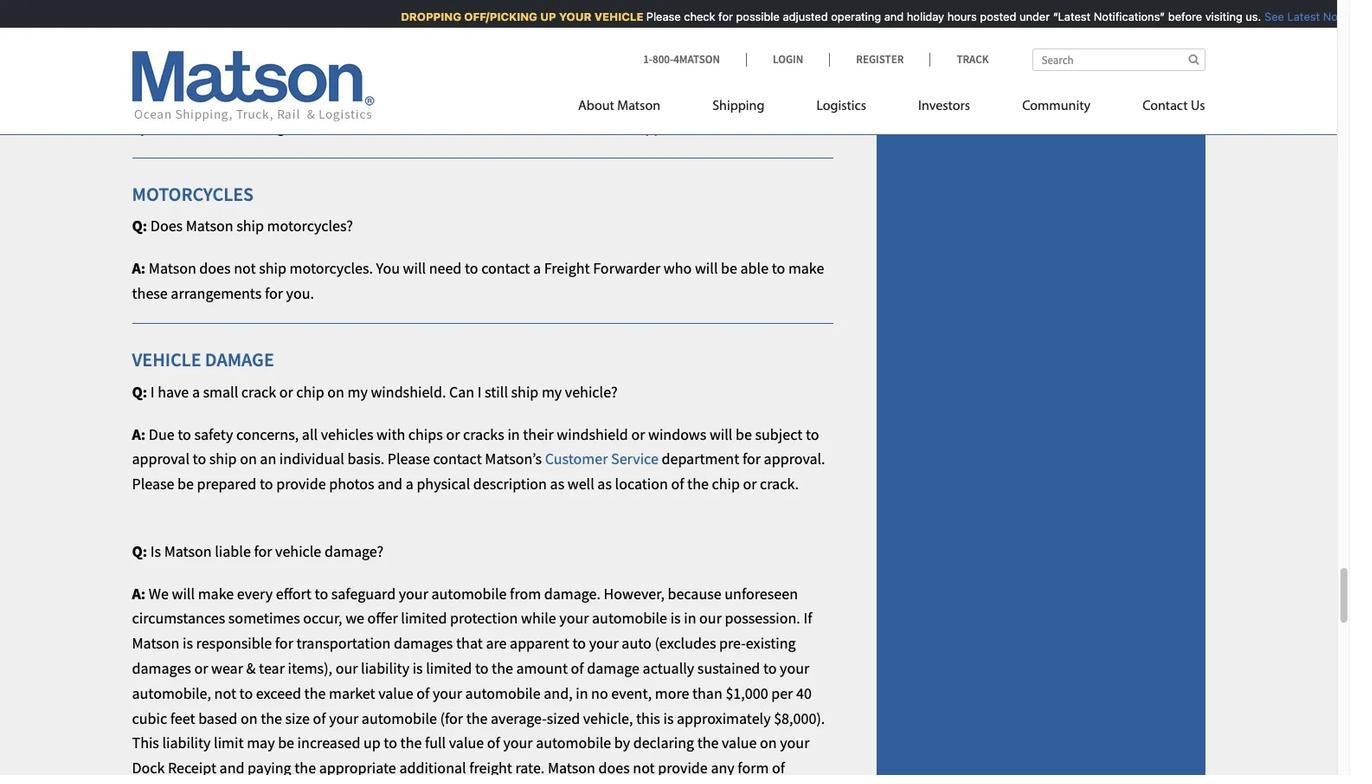 Task type: describe. For each thing, give the bounding box(es) containing it.
feet
[[170, 708, 195, 728]]

a inside no, your electric car's state of charge should be between 45% and 65% at the time of drop-off. please pack the vehicle charging cord inside the car in case we need to charge it while in our possession. it is recommended that all remote monitoring devices not be used while the vehicle is in matson's possession. matson will not accept any liability for charging electric vehicles, dead batteries, or any functions controlled by a remote monitoring device. all electric vehicles and their accessories are shipped at their own risk.
[[151, 117, 159, 137]]

any inside the we will make every effort to safeguard your automobile from damage. however, because unforeseen circumstances sometimes occur, we offer limited protection while your automobile is in our possession. if matson is responsible for transportation damages that are apparent to your auto (excludes pre-existing damages or wear & tear items), our liability is limited to the amount of damage actually sustained to your automobile, not to exceed the market value of your automobile and, in no event, more than $1,000 per 40 cubic feet based on the size of your automobile (for the average-sized vehicle, this is approximately $8,000). this liability limit may be increased up to the full value of your automobile by declaring the value on your dock receipt and paying the appropriate additional freight rate. matson does not provide any
[[711, 758, 735, 775]]

provide inside department for approval. please be prepared to provide photos and a physical description as well as location of the chip or crack.
[[276, 474, 326, 494]]

the left the time
[[623, 17, 645, 37]]

0 horizontal spatial value
[[379, 683, 414, 703]]

chip inside department for approval. please be prepared to provide photos and a physical description as well as location of the chip or crack.
[[712, 474, 740, 494]]

40
[[797, 683, 812, 703]]

possession. inside the we will make every effort to safeguard your automobile from damage. however, because unforeseen circumstances sometimes occur, we offer limited protection while your automobile is in our possession. if matson is responsible for transportation damages that are apparent to your auto (excludes pre-existing damages or wear & tear items), our liability is limited to the amount of damage actually sustained to your automobile, not to exceed the market value of your automobile and, in no event, more than $1,000 per 40 cubic feet based on the size of your automobile (for the average-sized vehicle, this is approximately $8,000). this liability limit may be increased up to the full value of your automobile by declaring the value on your dock receipt and paying the appropriate additional freight rate. matson does not provide any
[[725, 608, 801, 628]]

from
[[510, 583, 541, 603]]

1 vertical spatial possession.
[[737, 67, 813, 87]]

see latest notific link
[[1257, 10, 1351, 23]]

for inside department for approval. please be prepared to provide photos and a physical description as well as location of the chip or crack.
[[743, 449, 761, 469]]

the down items),
[[304, 683, 326, 703]]

need inside no, your electric car's state of charge should be between 45% and 65% at the time of drop-off. please pack the vehicle charging cord inside the car in case we need to charge it while in our possession. it is recommended that all remote monitoring devices not be used while the vehicle is in matson's possession. matson will not accept any liability for charging electric vehicles, dead batteries, or any functions controlled by a remote monitoring device. all electric vehicles and their accessories are shipped at their own risk.
[[458, 42, 490, 62]]

for inside no, your electric car's state of charge should be between 45% and 65% at the time of drop-off. please pack the vehicle charging cord inside the car in case we need to charge it while in our possession. it is recommended that all remote monitoring devices not be used while the vehicle is in matson's possession. matson will not accept any liability for charging electric vehicles, dead batteries, or any functions controlled by a remote monitoring device. all electric vehicles and their accessories are shipped at their own risk.
[[358, 92, 377, 112]]

liable
[[215, 541, 251, 561]]

case
[[404, 42, 433, 62]]

the left the car
[[340, 42, 362, 62]]

ship right still
[[511, 382, 539, 402]]

the left full
[[401, 733, 422, 753]]

automobile,
[[132, 683, 211, 703]]

customer service link
[[545, 449, 659, 469]]

provide inside the we will make every effort to safeguard your automobile from damage. however, because unforeseen circumstances sometimes occur, we offer limited protection while your automobile is in our possession. if matson is responsible for transportation damages that are apparent to your auto (excludes pre-existing damages or wear & tear items), our liability is limited to the amount of damage actually sustained to your automobile, not to exceed the market value of your automobile and, in no event, more than $1,000 per 40 cubic feet based on the size of your automobile (for the average-sized vehicle, this is approximately $8,000). this liability limit may be increased up to the full value of your automobile by declaring the value on your dock receipt and paying the appropriate additional freight rate. matson does not provide any
[[658, 758, 708, 775]]

risk.
[[763, 117, 791, 137]]

1 horizontal spatial at
[[682, 117, 695, 137]]

posted
[[975, 10, 1011, 23]]

for left off.
[[713, 10, 728, 23]]

no,
[[149, 17, 171, 37]]

controlled
[[758, 92, 825, 112]]

(for
[[440, 708, 463, 728]]

additional
[[400, 758, 466, 775]]

matson right is
[[164, 541, 212, 561]]

2 horizontal spatial liability
[[361, 658, 410, 678]]

in right the car
[[388, 42, 401, 62]]

of right size
[[313, 708, 326, 728]]

department
[[662, 449, 740, 469]]

your down damage.
[[560, 608, 589, 628]]

a: for we will make every effort to safeguard your automobile from damage. however, because unforeseen circumstances sometimes occur, we offer limited protection while your automobile is in our possession. if matson is responsible for transportation damages that are apparent to your auto (excludes pre-existing damages or wear & tear items), our liability is limited to the amount of damage actually sustained to your automobile, not to exceed the market value of your automobile and, in no event, more than $1,000 per 40 cubic feet based on the size of your automobile (for the average-sized vehicle, this is approximately $8,000). this liability limit may be increased up to the full value of your automobile by declaring the value on your dock receipt and paying the appropriate additional freight rate. matson does not provide any 
[[132, 583, 149, 603]]

or inside no, your electric car's state of charge should be between 45% and 65% at the time of drop-off. please pack the vehicle charging cord inside the car in case we need to charge it while in our possession. it is recommended that all remote monitoring devices not be used while the vehicle is in matson's possession. matson will not accept any liability for charging electric vehicles, dead batteries, or any functions controlled by a remote monitoring device. all electric vehicles and their accessories are shipped at their own risk.
[[650, 92, 664, 112]]

an
[[260, 449, 276, 469]]

your down $8,000).
[[780, 733, 810, 753]]

blue matson logo with ocean, shipping, truck, rail and logistics written beneath it. image
[[132, 51, 375, 122]]

to up the approval.
[[806, 424, 820, 444]]

0 horizontal spatial at
[[607, 17, 620, 37]]

2 horizontal spatial value
[[722, 733, 757, 753]]

damage
[[587, 658, 640, 678]]

size
[[285, 708, 310, 728]]

your
[[554, 10, 586, 23]]

well
[[568, 474, 595, 494]]

0 horizontal spatial vehicle
[[157, 42, 203, 62]]

by inside the we will make every effort to safeguard your automobile from damage. however, because unforeseen circumstances sometimes occur, we offer limited protection while your automobile is in our possession. if matson is responsible for transportation damages that are apparent to your auto (excludes pre-existing damages or wear & tear items), our liability is limited to the amount of damage actually sustained to your automobile, not to exceed the market value of your automobile and, in no event, more than $1,000 per 40 cubic feet based on the size of your automobile (for the average-sized vehicle, this is approximately $8,000). this liability limit may be increased up to the full value of your automobile by declaring the value on your dock receipt and paying the appropriate additional freight rate. matson does not provide any
[[615, 733, 630, 753]]

of inside department for approval. please be prepared to provide photos and a physical description as well as location of the chip or crack.
[[672, 474, 685, 494]]

due to safety concerns, all vehicles with chips or cracks in their windshield or windows will be subject to approval to ship on an individual basis. please contact matson's
[[132, 424, 820, 469]]

a inside matson does not ship motorcycles. you will need to contact a freight forwarder who will be able to make these arrangements for you.
[[533, 258, 541, 278]]

is
[[151, 541, 161, 561]]

1 my from the left
[[348, 382, 368, 402]]

to right up at the left of page
[[384, 733, 397, 753]]

1 vertical spatial charging
[[380, 92, 436, 112]]

off.
[[733, 17, 753, 37]]

your down average-
[[503, 733, 533, 753]]

state
[[291, 17, 323, 37]]

your up '(for'
[[433, 683, 462, 703]]

the down no,
[[132, 42, 154, 62]]

have
[[158, 382, 189, 402]]

of right state
[[326, 17, 339, 37]]

to right you
[[465, 258, 478, 278]]

to right due on the left bottom of page
[[178, 424, 191, 444]]

1 vertical spatial limited
[[426, 658, 472, 678]]

to up occur,
[[315, 583, 328, 603]]

the inside department for approval. please be prepared to provide photos and a physical description as well as location of the chip or crack.
[[688, 474, 709, 494]]

$8,000).
[[774, 708, 826, 728]]

ship left motorcycles?
[[237, 216, 264, 236]]

under
[[1014, 10, 1045, 23]]

not left accept at the left top of the page
[[209, 92, 231, 112]]

because
[[668, 583, 722, 603]]

the right '(for'
[[466, 708, 488, 728]]

2 as from the left
[[598, 474, 612, 494]]

cracks
[[463, 424, 505, 444]]

sustained
[[698, 658, 761, 678]]

by inside no, your electric car's state of charge should be between 45% and 65% at the time of drop-off. please pack the vehicle charging cord inside the car in case we need to charge it while in our possession. it is recommended that all remote monitoring devices not be used while the vehicle is in matson's possession. matson will not accept any liability for charging electric vehicles, dead batteries, or any functions controlled by a remote monitoring device. all electric vehicles and their accessories are shipped at their own risk.
[[132, 117, 148, 137]]

be inside department for approval. please be prepared to provide photos and a physical description as well as location of the chip or crack.
[[178, 474, 194, 494]]

on down $8,000).
[[760, 733, 777, 753]]

your up 40
[[780, 658, 810, 678]]

for right the liable on the left bottom of page
[[254, 541, 272, 561]]

track link
[[930, 52, 989, 67]]

are inside the we will make every effort to safeguard your automobile from damage. however, because unforeseen circumstances sometimes occur, we offer limited protection while your automobile is in our possession. if matson is responsible for transportation damages that are apparent to your auto (excludes pre-existing damages or wear & tear items), our liability is limited to the amount of damage actually sustained to your automobile, not to exceed the market value of your automobile and, in no event, more than $1,000 per 40 cubic feet based on the size of your automobile (for the average-sized vehicle, this is approximately $8,000). this liability limit may be increased up to the full value of your automobile by declaring the value on your dock receipt and paying the appropriate additional freight rate. matson does not provide any
[[486, 633, 507, 653]]

in left "1-"
[[608, 42, 620, 62]]

all
[[337, 117, 353, 137]]

in left 'no'
[[576, 683, 588, 703]]

community link
[[997, 91, 1117, 126]]

q: for q: i have a small crack or chip on my windshield. can i still ship my vehicle?
[[132, 382, 147, 402]]

that inside the we will make every effort to safeguard your automobile from damage. however, because unforeseen circumstances sometimes occur, we offer limited protection while your automobile is in our possession. if matson is responsible for transportation damages that are apparent to your auto (excludes pre-existing damages or wear & tear items), our liability is limited to the amount of damage actually sustained to your automobile, not to exceed the market value of your automobile and, in no event, more than $1,000 per 40 cubic feet based on the size of your automobile (for the average-sized vehicle, this is approximately $8,000). this liability limit may be increased up to the full value of your automobile by declaring the value on your dock receipt and paying the appropriate additional freight rate. matson does not provide any
[[456, 633, 483, 653]]

us.
[[1241, 10, 1257, 23]]

your inside no, your electric car's state of charge should be between 45% and 65% at the time of drop-off. please pack the vehicle charging cord inside the car in case we need to charge it while in our possession. it is recommended that all remote monitoring devices not be used while the vehicle is in matson's possession. matson will not accept any liability for charging electric vehicles, dead batteries, or any functions controlled by a remote monitoring device. all electric vehicles and their accessories are shipped at their own risk.
[[174, 17, 204, 37]]

holiday
[[902, 10, 939, 23]]

$1,000
[[726, 683, 769, 703]]

to right the apparent
[[573, 633, 586, 653]]

matson's inside no, your electric car's state of charge should be between 45% and 65% at the time of drop-off. please pack the vehicle charging cord inside the car in case we need to charge it while in our possession. it is recommended that all remote monitoring devices not be used while the vehicle is in matson's possession. matson will not accept any liability for charging electric vehicles, dead batteries, or any functions controlled by a remote monitoring device. all electric vehicles and their accessories are shipped at their own risk.
[[677, 67, 734, 87]]

about matson
[[578, 100, 661, 113]]

0 vertical spatial damages
[[394, 633, 453, 653]]

on up may at left bottom
[[241, 708, 258, 728]]

not down wear
[[214, 683, 236, 703]]

automobile down however,
[[592, 608, 668, 628]]

2 horizontal spatial vehicle
[[599, 67, 645, 87]]

limit
[[214, 733, 244, 753]]

cord
[[266, 42, 295, 62]]

1 horizontal spatial value
[[449, 733, 484, 753]]

of up freight
[[487, 733, 500, 753]]

will right you
[[403, 258, 426, 278]]

a inside department for approval. please be prepared to provide photos and a physical description as well as location of the chip or crack.
[[406, 474, 414, 494]]

of right the time
[[681, 17, 694, 37]]

actually
[[643, 658, 695, 678]]

approximately
[[677, 708, 771, 728]]

due
[[149, 424, 175, 444]]

ship inside due to safety concerns, all vehicles with chips or cracks in their windshield or windows will be subject to approval to ship on an individual basis. please contact matson's
[[209, 449, 237, 469]]

0 vertical spatial possession.
[[649, 42, 724, 62]]

operating
[[826, 10, 876, 23]]

automobile up average-
[[466, 683, 541, 703]]

0 horizontal spatial their
[[492, 117, 522, 137]]

matson inside no, your electric car's state of charge should be between 45% and 65% at the time of drop-off. please pack the vehicle charging cord inside the car in case we need to charge it while in our possession. it is recommended that all remote monitoring devices not be used while the vehicle is in matson's possession. matson will not accept any liability for charging electric vehicles, dead batteries, or any functions controlled by a remote monitoring device. all electric vehicles and their accessories are shipped at their own risk.
[[132, 92, 180, 112]]

customer service
[[545, 449, 659, 469]]

0 vertical spatial electric
[[207, 17, 255, 37]]

us
[[1191, 100, 1206, 113]]

all inside no, your electric car's state of charge should be between 45% and 65% at the time of drop-off. please pack the vehicle charging cord inside the car in case we need to charge it while in our possession. it is recommended that all remote monitoring devices not be used while the vehicle is in matson's possession. matson will not accept any liability for charging electric vehicles, dead batteries, or any functions controlled by a remote monitoring device. all electric vehicles and their accessories are shipped at their own risk.
[[260, 67, 276, 87]]

2 horizontal spatial their
[[698, 117, 729, 137]]

description
[[474, 474, 547, 494]]

make inside the we will make every effort to safeguard your automobile from damage. however, because unforeseen circumstances sometimes occur, we offer limited protection while your automobile is in our possession. if matson is responsible for transportation damages that are apparent to your auto (excludes pre-existing damages or wear & tear items), our liability is limited to the amount of damage actually sustained to your automobile, not to exceed the market value of your automobile and, in no event, more than $1,000 per 40 cubic feet based on the size of your automobile (for the average-sized vehicle, this is approximately $8,000). this liability limit may be increased up to the full value of your automobile by declaring the value on your dock receipt and paying the appropriate additional freight rate. matson does not provide any
[[198, 583, 234, 603]]

800-
[[653, 52, 674, 67]]

our inside no, your electric car's state of charge should be between 45% and 65% at the time of drop-off. please pack the vehicle charging cord inside the car in case we need to charge it while in our possession. it is recommended that all remote monitoring devices not be used while the vehicle is in matson's possession. matson will not accept any liability for charging electric vehicles, dead batteries, or any functions controlled by a remote monitoring device. all electric vehicles and their accessories are shipped at their own risk.
[[623, 42, 646, 62]]

0 vertical spatial remote
[[279, 67, 326, 87]]

can
[[449, 382, 475, 402]]

with
[[377, 424, 406, 444]]

for inside the we will make every effort to safeguard your automobile from damage. however, because unforeseen circumstances sometimes occur, we offer limited protection while your automobile is in our possession. if matson is responsible for transportation damages that are apparent to your auto (excludes pre-existing damages or wear & tear items), our liability is limited to the amount of damage actually sustained to your automobile, not to exceed the market value of your automobile and, in no event, more than $1,000 per 40 cubic feet based on the size of your automobile (for the average-sized vehicle, this is approximately $8,000). this liability limit may be increased up to the full value of your automobile by declaring the value on your dock receipt and paying the appropriate additional freight rate. matson does not provide any
[[275, 633, 293, 653]]

freight
[[544, 258, 590, 278]]

drop-
[[697, 17, 733, 37]]

it
[[728, 42, 737, 62]]

2 vertical spatial liability
[[162, 733, 211, 753]]

or right chips
[[446, 424, 460, 444]]

not inside matson does not ship motorcycles. you will need to contact a freight forwarder who will be able to make these arrangements for you.
[[234, 258, 256, 278]]

q: i have a small crack or chip on my windshield. can i still ship my vehicle?
[[132, 382, 618, 402]]

matson right rate.
[[548, 758, 596, 775]]

1 vertical spatial monitoring
[[212, 117, 285, 137]]

devices
[[405, 67, 454, 87]]

automobile down sized
[[536, 733, 612, 753]]

1 horizontal spatial monitoring
[[329, 67, 402, 87]]

vehicles inside due to safety concerns, all vehicles with chips or cracks in their windshield or windows will be subject to approval to ship on an individual basis. please contact matson's
[[321, 424, 374, 444]]

motorcycles?
[[267, 216, 353, 236]]

their inside due to safety concerns, all vehicles with chips or cracks in their windshield or windows will be subject to approval to ship on an individual basis. please contact matson's
[[523, 424, 554, 444]]

dropping off/picking up your vehicle please check for possible adjusted operating and holiday hours posted under "latest notifications" before visiting us. see latest notific
[[396, 10, 1351, 23]]

matson inside matson does not ship motorcycles. you will need to contact a freight forwarder who will be able to make these arrangements for you.
[[149, 258, 196, 278]]

be inside matson does not ship motorcycles. you will need to contact a freight forwarder who will be able to make these arrangements for you.
[[721, 258, 738, 278]]

concerns,
[[236, 424, 299, 444]]

motorcycles.
[[290, 258, 373, 278]]

1-800-4matson link
[[644, 52, 746, 67]]

between
[[456, 17, 513, 37]]

or inside the we will make every effort to safeguard your automobile from damage. however, because unforeseen circumstances sometimes occur, we offer limited protection while your automobile is in our possession. if matson is responsible for transportation damages that are apparent to your auto (excludes pre-existing damages or wear & tear items), our liability is limited to the amount of damage actually sustained to your automobile, not to exceed the market value of your automobile and, in no event, more than $1,000 per 40 cubic feet based on the size of your automobile (for the average-sized vehicle, this is approximately $8,000). this liability limit may be increased up to the full value of your automobile by declaring the value on your dock receipt and paying the appropriate additional freight rate. matson does not provide any
[[194, 658, 208, 678]]

individual
[[280, 449, 345, 469]]

able
[[741, 258, 769, 278]]

if
[[804, 608, 813, 628]]

not right the devices at the left
[[457, 67, 479, 87]]

matson inside about matson link
[[618, 100, 661, 113]]

amount
[[517, 658, 568, 678]]

automobile up protection
[[432, 583, 507, 603]]

will inside due to safety concerns, all vehicles with chips or cracks in their windshield or windows will be subject to approval to ship on an individual basis. please contact matson's
[[710, 424, 733, 444]]

the down increased
[[295, 758, 316, 775]]

and left accessories
[[463, 117, 488, 137]]

however,
[[604, 583, 665, 603]]

search image
[[1189, 54, 1200, 65]]

and left holiday
[[879, 10, 899, 23]]

&
[[246, 658, 256, 678]]

your up damage
[[589, 633, 619, 653]]

0 vertical spatial while
[[570, 42, 605, 62]]

login link
[[746, 52, 830, 67]]

every
[[237, 583, 273, 603]]

please inside due to safety concerns, all vehicles with chips or cracks in their windshield or windows will be subject to approval to ship on an individual basis. please contact matson's
[[388, 449, 430, 469]]

2 vertical spatial our
[[336, 658, 358, 678]]

it
[[557, 42, 566, 62]]

your down market
[[329, 708, 359, 728]]

the left amount
[[492, 658, 513, 678]]

and inside department for approval. please be prepared to provide photos and a physical description as well as location of the chip or crack.
[[378, 474, 403, 494]]

0 horizontal spatial charging
[[206, 42, 263, 62]]

about matson link
[[578, 91, 687, 126]]

shipped
[[627, 117, 679, 137]]

to right "able"
[[772, 258, 786, 278]]

the down the approximately
[[698, 733, 719, 753]]

declaring
[[634, 733, 695, 753]]

contact us link
[[1117, 91, 1206, 126]]

2 vertical spatial electric
[[357, 117, 405, 137]]

be right should
[[437, 17, 453, 37]]

time
[[648, 17, 678, 37]]

matson does not ship motorcycles. you will need to contact a freight forwarder who will be able to make these arrangements for you.
[[132, 258, 825, 303]]

be inside due to safety concerns, all vehicles with chips or cracks in their windshield or windows will be subject to approval to ship on an individual basis. please contact matson's
[[736, 424, 752, 444]]

device.
[[288, 117, 334, 137]]

or right crack
[[279, 382, 293, 402]]

approval.
[[764, 449, 826, 469]]

0 vertical spatial limited
[[401, 608, 447, 628]]

average-
[[491, 708, 547, 728]]

in inside due to safety concerns, all vehicles with chips or cracks in their windshield or windows will be subject to approval to ship on an individual basis. please contact matson's
[[508, 424, 520, 444]]

or up service
[[632, 424, 645, 444]]

of up and,
[[571, 658, 584, 678]]

windshield.
[[371, 382, 446, 402]]

1 vertical spatial electric
[[440, 92, 488, 112]]

full
[[425, 733, 446, 753]]

about
[[578, 100, 615, 113]]

automobile up up at the left of page
[[362, 708, 437, 728]]

we inside no, your electric car's state of charge should be between 45% and 65% at the time of drop-off. please pack the vehicle charging cord inside the car in case we need to charge it while in our possession. it is recommended that all remote monitoring devices not be used while the vehicle is in matson's possession. matson will not accept any liability for charging electric vehicles, dead batteries, or any functions controlled by a remote monitoring device. all electric vehicles and their accessories are shipped at their own risk.
[[436, 42, 455, 62]]

in down the 800-
[[662, 67, 674, 87]]

the down exceed
[[261, 708, 282, 728]]

car's
[[258, 17, 288, 37]]

while inside the we will make every effort to safeguard your automobile from damage. however, because unforeseen circumstances sometimes occur, we offer limited protection while your automobile is in our possession. if matson is responsible for transportation damages that are apparent to your auto (excludes pre-existing damages or wear & tear items), our liability is limited to the amount of damage actually sustained to your automobile, not to exceed the market value of your automobile and, in no event, more than $1,000 per 40 cubic feet based on the size of your automobile (for the average-sized vehicle, this is approximately $8,000). this liability limit may be increased up to the full value of your automobile by declaring the value on your dock receipt and paying the appropriate additional freight rate. matson does not provide any
[[521, 608, 557, 628]]

does inside the we will make every effort to safeguard your automobile from damage. however, because unforeseen circumstances sometimes occur, we offer limited protection while your automobile is in our possession. if matson is responsible for transportation damages that are apparent to your auto (excludes pre-existing damages or wear & tear items), our liability is limited to the amount of damage actually sustained to your automobile, not to exceed the market value of your automobile and, in no event, more than $1,000 per 40 cubic feet based on the size of your automobile (for the average-sized vehicle, this is approximately $8,000). this liability limit may be increased up to the full value of your automobile by declaring the value on your dock receipt and paying the appropriate additional freight rate. matson does not provide any
[[599, 758, 630, 775]]



Task type: vqa. For each thing, say whether or not it's contained in the screenshot.
The Any to the middle
yes



Task type: locate. For each thing, give the bounding box(es) containing it.
to down existing at the bottom right of the page
[[764, 658, 777, 678]]

liability inside no, your electric car's state of charge should be between 45% and 65% at the time of drop-off. please pack the vehicle charging cord inside the car in case we need to charge it while in our possession. it is recommended that all remote monitoring devices not be used while the vehicle is in matson's possession. matson will not accept any liability for charging electric vehicles, dead batteries, or any functions controlled by a remote monitoring device. all electric vehicles and their accessories are shipped at their own risk.
[[307, 92, 355, 112]]

possession. down unforeseen on the bottom of the page
[[725, 608, 801, 628]]

2 vertical spatial vehicle
[[275, 541, 322, 561]]

top menu navigation
[[578, 91, 1206, 126]]

vehicles inside no, your electric car's state of charge should be between 45% and 65% at the time of drop-off. please pack the vehicle charging cord inside the car in case we need to charge it while in our possession. it is recommended that all remote monitoring devices not be used while the vehicle is in matson's possession. matson will not accept any liability for charging electric vehicles, dead batteries, or any functions controlled by a remote monitoring device. all electric vehicles and their accessories are shipped at their own risk.
[[408, 117, 460, 137]]

make left every
[[198, 583, 234, 603]]

to down safety
[[193, 449, 206, 469]]

0 vertical spatial are
[[603, 117, 624, 137]]

as right well
[[598, 474, 612, 494]]

0 horizontal spatial my
[[348, 382, 368, 402]]

that
[[231, 67, 257, 87], [456, 633, 483, 653]]

all
[[260, 67, 276, 87], [302, 424, 318, 444]]

the up "dead"
[[574, 67, 596, 87]]

0 horizontal spatial damages
[[132, 658, 191, 678]]

0 horizontal spatial remote
[[162, 117, 209, 137]]

0 vertical spatial liability
[[307, 92, 355, 112]]

register
[[857, 52, 904, 67]]

1 horizontal spatial we
[[436, 42, 455, 62]]

2 a: from the top
[[132, 258, 146, 278]]

1 vertical spatial provide
[[658, 758, 708, 775]]

dock
[[132, 758, 165, 775]]

and,
[[544, 683, 573, 703]]

1 vertical spatial damages
[[132, 658, 191, 678]]

to down &
[[240, 683, 253, 703]]

will
[[183, 92, 206, 112], [403, 258, 426, 278], [695, 258, 718, 278], [710, 424, 733, 444], [172, 583, 195, 603]]

contact inside matson does not ship motorcycles. you will need to contact a freight forwarder who will be able to make these arrangements for you.
[[482, 258, 530, 278]]

1 vertical spatial charge
[[510, 42, 554, 62]]

0 horizontal spatial chip
[[296, 382, 324, 402]]

at right shipped
[[682, 117, 695, 137]]

does down vehicle,
[[599, 758, 630, 775]]

or up shipped
[[650, 92, 664, 112]]

1 horizontal spatial charging
[[380, 92, 436, 112]]

0 horizontal spatial are
[[486, 633, 507, 653]]

liability
[[307, 92, 355, 112], [361, 658, 410, 678], [162, 733, 211, 753]]

as
[[550, 474, 565, 494], [598, 474, 612, 494]]

1 vertical spatial while
[[536, 67, 571, 87]]

0 vertical spatial charging
[[206, 42, 263, 62]]

we down safeguard
[[346, 608, 365, 628]]

matson down motorcycles
[[186, 216, 234, 236]]

please down approval
[[132, 474, 174, 494]]

offer
[[368, 608, 398, 628]]

0 vertical spatial vehicles
[[408, 117, 460, 137]]

than
[[693, 683, 723, 703]]

all inside due to safety concerns, all vehicles with chips or cracks in their windshield or windows will be subject to approval to ship on an individual basis. please contact matson's
[[302, 424, 318, 444]]

i left still
[[478, 382, 482, 402]]

on inside due to safety concerns, all vehicles with chips or cracks in their windshield or windows will be subject to approval to ship on an individual basis. please contact matson's
[[240, 449, 257, 469]]

0 horizontal spatial as
[[550, 474, 565, 494]]

arrangements
[[171, 283, 262, 303]]

1 q: from the top
[[132, 216, 147, 236]]

auto
[[622, 633, 652, 653]]

1 horizontal spatial vehicle
[[589, 10, 638, 23]]

any up shipped
[[667, 92, 691, 112]]

of up full
[[417, 683, 430, 703]]

1 i from the left
[[151, 382, 155, 402]]

we
[[149, 583, 169, 603]]

for left you. in the left top of the page
[[265, 283, 283, 303]]

items),
[[288, 658, 333, 678]]

please down chips
[[388, 449, 430, 469]]

physical
[[417, 474, 470, 494]]

1 vertical spatial that
[[456, 633, 483, 653]]

0 vertical spatial vehicle
[[157, 42, 203, 62]]

up
[[535, 10, 551, 23]]

1 vertical spatial all
[[302, 424, 318, 444]]

1 horizontal spatial i
[[478, 382, 482, 402]]

0 horizontal spatial matson's
[[485, 449, 542, 469]]

0 vertical spatial charge
[[342, 17, 386, 37]]

0 horizontal spatial electric
[[207, 17, 255, 37]]

2 my from the left
[[542, 382, 562, 402]]

safety
[[194, 424, 233, 444]]

1 vertical spatial we
[[346, 608, 365, 628]]

their
[[492, 117, 522, 137], [698, 117, 729, 137], [523, 424, 554, 444]]

based
[[198, 708, 238, 728]]

0 vertical spatial chip
[[296, 382, 324, 402]]

crack.
[[760, 474, 799, 494]]

ship up you. in the left top of the page
[[259, 258, 287, 278]]

matson down circumstances
[[132, 633, 180, 653]]

their down vehicles,
[[492, 117, 522, 137]]

0 vertical spatial make
[[789, 258, 825, 278]]

1 vertical spatial liability
[[361, 658, 410, 678]]

1 horizontal spatial vehicle
[[275, 541, 322, 561]]

1 vertical spatial vehicles
[[321, 424, 374, 444]]

0 vertical spatial need
[[458, 42, 490, 62]]

monitoring down the car
[[329, 67, 402, 87]]

off/picking
[[459, 10, 532, 23]]

your right safeguard
[[399, 583, 429, 603]]

1 vertical spatial at
[[682, 117, 695, 137]]

or inside department for approval. please be prepared to provide photos and a physical description as well as location of the chip or crack.
[[743, 474, 757, 494]]

2 vertical spatial q:
[[132, 541, 147, 561]]

make right "able"
[[789, 258, 825, 278]]

2 q: from the top
[[132, 382, 147, 402]]

1 vertical spatial by
[[615, 733, 630, 753]]

1-800-4matson
[[644, 52, 720, 67]]

a: for matson does not ship motorcycles. you will need to contact a freight forwarder who will be able to make these arrangements for you.
[[132, 258, 146, 278]]

1 vertical spatial chip
[[712, 474, 740, 494]]

our left the 800-
[[623, 42, 646, 62]]

be left "able"
[[721, 258, 738, 278]]

2 horizontal spatial any
[[711, 758, 735, 775]]

1 horizontal spatial our
[[623, 42, 646, 62]]

1 horizontal spatial electric
[[357, 117, 405, 137]]

to down protection
[[475, 658, 489, 678]]

q: for q: is matson liable for vehicle damage?
[[132, 541, 147, 561]]

be left subject
[[736, 424, 752, 444]]

please inside no, your electric car's state of charge should be between 45% and 65% at the time of drop-off. please pack the vehicle charging cord inside the car in case we need to charge it while in our possession. it is recommended that all remote monitoring devices not be used while the vehicle is in matson's possession. matson will not accept any liability for charging electric vehicles, dead batteries, or any functions controlled by a remote monitoring device. all electric vehicles and their accessories are shipped at their own risk.
[[756, 17, 799, 37]]

a: up circumstances
[[132, 583, 149, 603]]

0 horizontal spatial all
[[260, 67, 276, 87]]

1 vertical spatial are
[[486, 633, 507, 653]]

our down because
[[700, 608, 722, 628]]

0 vertical spatial we
[[436, 42, 455, 62]]

limited up '(for'
[[426, 658, 472, 678]]

1 horizontal spatial matson's
[[677, 67, 734, 87]]

liability up all
[[307, 92, 355, 112]]

0 horizontal spatial our
[[336, 658, 358, 678]]

login
[[773, 52, 804, 67]]

0 vertical spatial by
[[132, 117, 148, 137]]

0 horizontal spatial by
[[132, 117, 148, 137]]

0 horizontal spatial charge
[[342, 17, 386, 37]]

q: does matson ship motorcycles?
[[132, 216, 353, 236]]

1 horizontal spatial damages
[[394, 633, 453, 653]]

liability up receipt
[[162, 733, 211, 753]]

1 horizontal spatial make
[[789, 258, 825, 278]]

photos
[[329, 474, 375, 494]]

remote
[[279, 67, 326, 87], [162, 117, 209, 137]]

be left "used"
[[482, 67, 498, 87]]

does inside matson does not ship motorcycles. you will need to contact a freight forwarder who will be able to make these arrangements for you.
[[199, 258, 231, 278]]

occur,
[[303, 608, 343, 628]]

accessories
[[525, 117, 600, 137]]

matson's inside due to safety concerns, all vehicles with chips or cracks in their windshield or windows will be subject to approval to ship on an individual basis. please contact matson's
[[485, 449, 542, 469]]

these
[[132, 283, 168, 303]]

their down functions
[[698, 117, 729, 137]]

1 horizontal spatial any
[[667, 92, 691, 112]]

in down because
[[684, 608, 697, 628]]

not down declaring
[[633, 758, 655, 775]]

q: left have
[[132, 382, 147, 402]]

market
[[329, 683, 376, 703]]

any down the approximately
[[711, 758, 735, 775]]

to inside no, your electric car's state of charge should be between 45% and 65% at the time of drop-off. please pack the vehicle charging cord inside the car in case we need to charge it while in our possession. it is recommended that all remote monitoring devices not be used while the vehicle is in matson's possession. matson will not accept any liability for charging electric vehicles, dead batteries, or any functions controlled by a remote monitoring device. all electric vehicles and their accessories are shipped at their own risk.
[[494, 42, 507, 62]]

liability up market
[[361, 658, 410, 678]]

provide down declaring
[[658, 758, 708, 775]]

you.
[[286, 283, 314, 303]]

are inside no, your electric car's state of charge should be between 45% and 65% at the time of drop-off. please pack the vehicle charging cord inside the car in case we need to charge it while in our possession. it is recommended that all remote monitoring devices not be used while the vehicle is in matson's possession. matson will not accept any liability for charging electric vehicles, dead batteries, or any functions controlled by a remote monitoring device. all electric vehicles and their accessories are shipped at their own risk.
[[603, 117, 624, 137]]

1 horizontal spatial by
[[615, 733, 630, 753]]

matson's
[[677, 67, 734, 87], [485, 449, 542, 469]]

sometimes
[[228, 608, 300, 628]]

while down 65%
[[570, 42, 605, 62]]

value down the approximately
[[722, 733, 757, 753]]

freight
[[470, 758, 513, 775]]

for down subject
[[743, 449, 761, 469]]

2 vertical spatial possession.
[[725, 608, 801, 628]]

1 vertical spatial need
[[429, 258, 462, 278]]

vehicle damage
[[132, 348, 274, 372]]

adjusted
[[778, 10, 823, 23]]

unforeseen
[[725, 583, 798, 603]]

0 vertical spatial monitoring
[[329, 67, 402, 87]]

need right you
[[429, 258, 462, 278]]

vehicles up the basis.
[[321, 424, 374, 444]]

please inside department for approval. please be prepared to provide photos and a physical description as well as location of the chip or crack.
[[132, 474, 174, 494]]

dead
[[550, 92, 583, 112]]

make inside matson does not ship motorcycles. you will need to contact a freight forwarder who will be able to make these arrangements for you.
[[789, 258, 825, 278]]

a: for due to safety concerns, all vehicles with chips or cracks in their windshield or windows will be subject to approval to ship on an individual basis. please contact matson's
[[132, 424, 146, 444]]

any
[[280, 92, 304, 112], [667, 92, 691, 112], [711, 758, 735, 775]]

matson down recommended
[[132, 92, 180, 112]]

"latest
[[1048, 10, 1086, 23]]

responsible
[[196, 633, 272, 653]]

charge down 45%
[[510, 42, 554, 62]]

limited right offer
[[401, 608, 447, 628]]

2 i from the left
[[478, 382, 482, 402]]

all down cord
[[260, 67, 276, 87]]

3 a: from the top
[[132, 424, 146, 444]]

vehicle
[[589, 10, 638, 23], [132, 348, 201, 372]]

1 a: from the top
[[132, 17, 146, 37]]

matson
[[132, 92, 180, 112], [618, 100, 661, 113], [186, 216, 234, 236], [149, 258, 196, 278], [164, 541, 212, 561], [132, 633, 180, 653], [548, 758, 596, 775]]

that down protection
[[456, 633, 483, 653]]

1 horizontal spatial as
[[598, 474, 612, 494]]

1 horizontal spatial charge
[[510, 42, 554, 62]]

does
[[199, 258, 231, 278], [599, 758, 630, 775]]

0 vertical spatial matson's
[[677, 67, 734, 87]]

we inside the we will make every effort to safeguard your automobile from damage. however, because unforeseen circumstances sometimes occur, we offer limited protection while your automobile is in our possession. if matson is responsible for transportation damages that are apparent to your auto (excludes pre-existing damages or wear & tear items), our liability is limited to the amount of damage actually sustained to your automobile, not to exceed the market value of your automobile and, in no event, more than $1,000 per 40 cubic feet based on the size of your automobile (for the average-sized vehicle, this is approximately $8,000). this liability limit may be increased up to the full value of your automobile by declaring the value on your dock receipt and paying the appropriate additional freight rate. matson does not provide any
[[346, 608, 365, 628]]

will inside no, your electric car's state of charge should be between 45% and 65% at the time of drop-off. please pack the vehicle charging cord inside the car in case we need to charge it while in our possession. it is recommended that all remote monitoring devices not be used while the vehicle is in matson's possession. matson will not accept any liability for charging electric vehicles, dead batteries, or any functions controlled by a remote monitoring device. all electric vehicles and their accessories are shipped at their own risk.
[[183, 92, 206, 112]]

i left have
[[151, 382, 155, 402]]

1 vertical spatial remote
[[162, 117, 209, 137]]

q: for q: does matson ship motorcycles?
[[132, 216, 147, 236]]

0 horizontal spatial vehicle
[[132, 348, 201, 372]]

1 horizontal spatial vehicles
[[408, 117, 460, 137]]

while
[[570, 42, 605, 62], [536, 67, 571, 87], [521, 608, 557, 628]]

register link
[[830, 52, 930, 67]]

apparent
[[510, 633, 570, 653]]

a right have
[[192, 382, 200, 402]]

shipping
[[713, 100, 765, 113]]

0 horizontal spatial monitoring
[[212, 117, 285, 137]]

None search field
[[1033, 48, 1206, 71]]

wear
[[211, 658, 243, 678]]

we
[[436, 42, 455, 62], [346, 608, 365, 628]]

a: for no, your electric car's state of charge should be between 45% and 65% at the time of drop-off. please pack the vehicle charging cord inside the car in case we need to charge it while in our possession. it is recommended that all remote monitoring devices not be used while the vehicle is in matson's possession. matson will not accept any liability for charging electric vehicles, dead batteries, or any functions controlled by a remote monitoring device. all electric vehicles and their accessories are shipped at their own risk.
[[132, 17, 146, 37]]

vehicle up effort in the bottom left of the page
[[275, 541, 322, 561]]

track
[[957, 52, 989, 67]]

tear
[[259, 658, 285, 678]]

to down between
[[494, 42, 507, 62]]

1 vertical spatial vehicle
[[599, 67, 645, 87]]

at right 65%
[[607, 17, 620, 37]]

that inside no, your electric car's state of charge should be between 45% and 65% at the time of drop-off. please pack the vehicle charging cord inside the car in case we need to charge it while in our possession. it is recommended that all remote monitoring devices not be used while the vehicle is in matson's possession. matson will not accept any liability for charging electric vehicles, dead batteries, or any functions controlled by a remote monitoring device. all electric vehicles and their accessories are shipped at their own risk.
[[231, 67, 257, 87]]

0 horizontal spatial that
[[231, 67, 257, 87]]

motorcycles
[[132, 182, 254, 206]]

contact
[[1143, 100, 1189, 113]]

or left wear
[[194, 658, 208, 678]]

will inside the we will make every effort to safeguard your automobile from damage. however, because unforeseen circumstances sometimes occur, we offer limited protection while your automobile is in our possession. if matson is responsible for transportation damages that are apparent to your auto (excludes pre-existing damages or wear & tear items), our liability is limited to the amount of damage actually sustained to your automobile, not to exceed the market value of your automobile and, in no event, more than $1,000 per 40 cubic feet based on the size of your automobile (for the average-sized vehicle, this is approximately $8,000). this liability limit may be increased up to the full value of your automobile by declaring the value on your dock receipt and paying the appropriate additional freight rate. matson does not provide any
[[172, 583, 195, 603]]

check
[[679, 10, 710, 23]]

be down approval
[[178, 474, 194, 494]]

my left windshield.
[[348, 382, 368, 402]]

not
[[457, 67, 479, 87], [209, 92, 231, 112], [234, 258, 256, 278], [214, 683, 236, 703], [633, 758, 655, 775]]

0 horizontal spatial liability
[[162, 733, 211, 753]]

0 vertical spatial q:
[[132, 216, 147, 236]]

on up the individual
[[328, 382, 345, 402]]

will right who
[[695, 258, 718, 278]]

charge
[[342, 17, 386, 37], [510, 42, 554, 62]]

charging down the devices at the left
[[380, 92, 436, 112]]

1 horizontal spatial liability
[[307, 92, 355, 112]]

contact inside due to safety concerns, all vehicles with chips or cracks in their windshield or windows will be subject to approval to ship on an individual basis. please contact matson's
[[433, 449, 482, 469]]

while down it
[[536, 67, 571, 87]]

1 horizontal spatial all
[[302, 424, 318, 444]]

1 as from the left
[[550, 474, 565, 494]]

q:
[[132, 216, 147, 236], [132, 382, 147, 402], [132, 541, 147, 561]]

Search search field
[[1033, 48, 1206, 71]]

need inside matson does not ship motorcycles. you will need to contact a freight forwarder who will be able to make these arrangements for you.
[[429, 258, 462, 278]]

shipping link
[[687, 91, 791, 126]]

for inside matson does not ship motorcycles. you will need to contact a freight forwarder who will be able to make these arrangements for you.
[[265, 283, 283, 303]]

0 vertical spatial that
[[231, 67, 257, 87]]

0 horizontal spatial vehicles
[[321, 424, 374, 444]]

electric right all
[[357, 117, 405, 137]]

own
[[732, 117, 760, 137]]

to down the an
[[260, 474, 273, 494]]

vehicle up have
[[132, 348, 201, 372]]

in right cracks
[[508, 424, 520, 444]]

receipt
[[168, 758, 216, 775]]

may
[[247, 733, 275, 753]]

prepared
[[197, 474, 257, 494]]

0 horizontal spatial any
[[280, 92, 304, 112]]

0 vertical spatial our
[[623, 42, 646, 62]]

1 vertical spatial does
[[599, 758, 630, 775]]

1 vertical spatial make
[[198, 583, 234, 603]]

are down protection
[[486, 633, 507, 653]]

ship inside matson does not ship motorcycles. you will need to contact a freight forwarder who will be able to make these arrangements for you.
[[259, 258, 287, 278]]

up
[[364, 733, 381, 753]]

be inside the we will make every effort to safeguard your automobile from damage. however, because unforeseen circumstances sometimes occur, we offer limited protection while your automobile is in our possession. if matson is responsible for transportation damages that are apparent to your auto (excludes pre-existing damages or wear & tear items), our liability is limited to the amount of damage actually sustained to your automobile, not to exceed the market value of your automobile and, in no event, more than $1,000 per 40 cubic feet based on the size of your automobile (for the average-sized vehicle, this is approximately $8,000). this liability limit may be increased up to the full value of your automobile by declaring the value on your dock receipt and paying the appropriate additional freight rate. matson does not provide any
[[278, 733, 294, 753]]

damage?
[[325, 541, 384, 561]]

functions
[[694, 92, 755, 112]]

0 horizontal spatial make
[[198, 583, 234, 603]]

1 vertical spatial contact
[[433, 449, 482, 469]]

should
[[389, 17, 434, 37]]

logistics link
[[791, 91, 893, 126]]

value right market
[[379, 683, 414, 703]]

remote down inside
[[279, 67, 326, 87]]

1 horizontal spatial my
[[542, 382, 562, 402]]

4 a: from the top
[[132, 583, 149, 603]]

and down limit
[[220, 758, 245, 775]]

65%
[[576, 17, 604, 37]]

possession. down the time
[[649, 42, 724, 62]]

2 vertical spatial while
[[521, 608, 557, 628]]

a
[[151, 117, 159, 137], [533, 258, 541, 278], [192, 382, 200, 402], [406, 474, 414, 494]]

see
[[1260, 10, 1279, 23]]

1 horizontal spatial their
[[523, 424, 554, 444]]

0 vertical spatial provide
[[276, 474, 326, 494]]

protection
[[450, 608, 518, 628]]

a left physical
[[406, 474, 414, 494]]

and up it
[[548, 17, 573, 37]]

1 vertical spatial matson's
[[485, 449, 542, 469]]

more
[[655, 683, 690, 703]]

latest
[[1283, 10, 1315, 23]]

a left freight
[[533, 258, 541, 278]]

3 q: from the top
[[132, 541, 147, 561]]

1 horizontal spatial that
[[456, 633, 483, 653]]

please left check
[[641, 10, 676, 23]]

damages down offer
[[394, 633, 453, 653]]

and inside the we will make every effort to safeguard your automobile from damage. however, because unforeseen circumstances sometimes occur, we offer limited protection while your automobile is in our possession. if matson is responsible for transportation damages that are apparent to your auto (excludes pre-existing damages or wear & tear items), our liability is limited to the amount of damage actually sustained to your automobile, not to exceed the market value of your automobile and, in no event, more than $1,000 per 40 cubic feet based on the size of your automobile (for the average-sized vehicle, this is approximately $8,000). this liability limit may be increased up to the full value of your automobile by declaring the value on your dock receipt and paying the appropriate additional freight rate. matson does not provide any
[[220, 758, 245, 775]]

2 horizontal spatial our
[[700, 608, 722, 628]]

to inside department for approval. please be prepared to provide photos and a physical description as well as location of the chip or crack.
[[260, 474, 273, 494]]

recommended
[[132, 67, 227, 87]]

a: left due on the left bottom of page
[[132, 424, 146, 444]]



